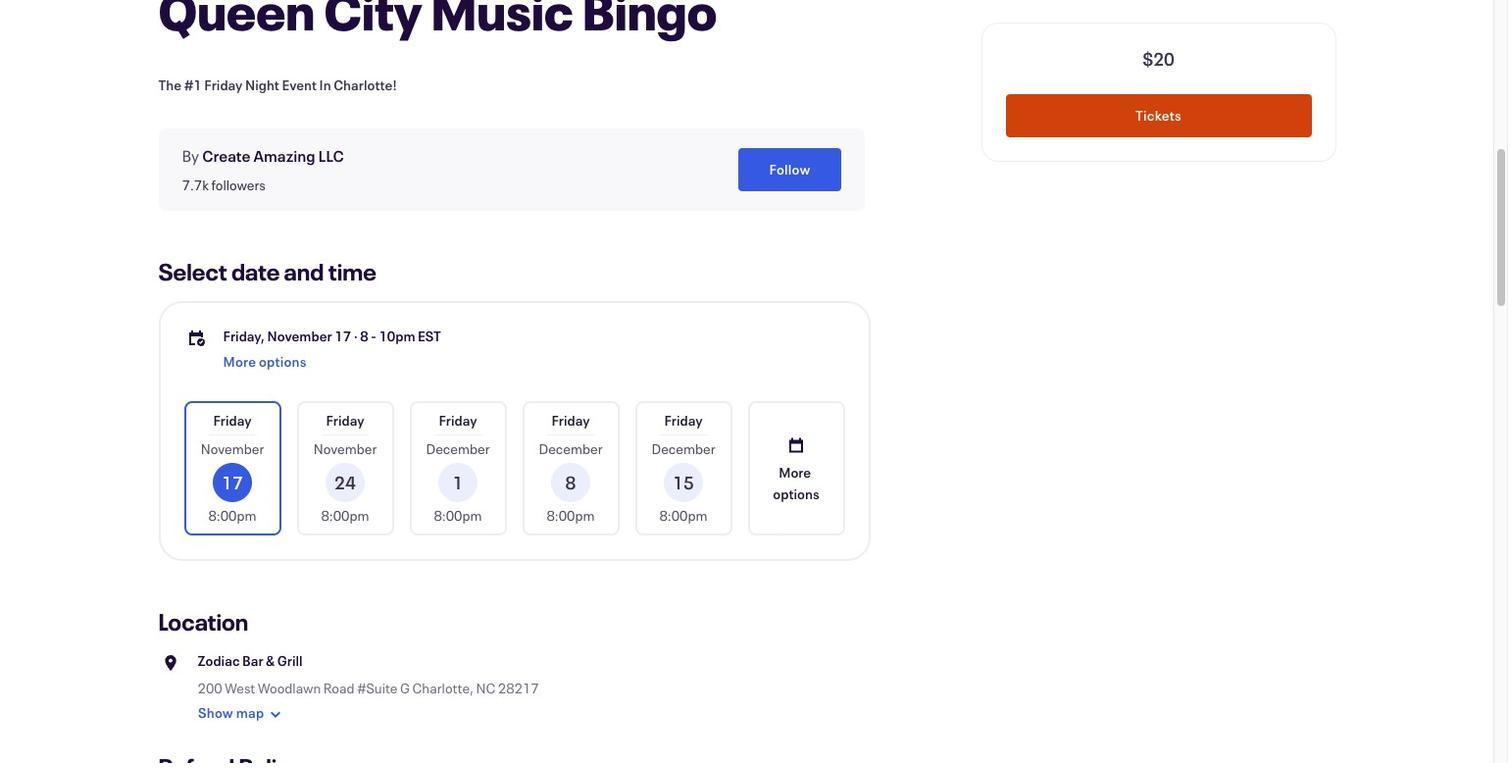 Task type: vqa. For each thing, say whether or not it's contained in the screenshot.
wrong
no



Task type: describe. For each thing, give the bounding box(es) containing it.
17 inside the friday, november 17 · 8 - 10pm est more options
[[335, 327, 351, 345]]

friday,
[[223, 327, 265, 345]]

g
[[400, 679, 410, 698]]

more inside the more options
[[779, 463, 812, 481]]

8:00pm for 17
[[208, 506, 257, 525]]

woodlawn
[[258, 679, 321, 698]]

charlotte!
[[334, 76, 397, 94]]

tickets button
[[1006, 94, 1312, 137]]

8:00pm for 24
[[321, 506, 369, 525]]

10pm
[[379, 327, 416, 345]]

more options
[[773, 463, 820, 503]]

time
[[328, 256, 377, 287]]

zodiac
[[198, 651, 240, 670]]

by
[[182, 145, 199, 166]]

the #1 friday night event in charlotte!
[[158, 76, 397, 94]]

1 horizontal spatial 8
[[566, 471, 577, 494]]

november for 24
[[314, 440, 377, 458]]

the
[[158, 76, 182, 94]]

show map
[[198, 704, 264, 722]]

friday for 24
[[326, 411, 365, 430]]

0 horizontal spatial 17
[[222, 471, 243, 494]]

by create amazing llc 7.7k followers
[[182, 145, 344, 194]]

more inside the friday, november 17 · 8 - 10pm est more options
[[223, 352, 256, 371]]

follow button
[[739, 148, 841, 191]]

show
[[198, 704, 233, 722]]

$20
[[1143, 47, 1175, 71]]

friday, november 17 · 8 - 10pm est more options
[[223, 327, 441, 371]]

8:00pm for 15
[[660, 506, 708, 525]]

road
[[324, 679, 355, 698]]

event
[[282, 76, 317, 94]]

friday for 8
[[552, 411, 590, 430]]

llc
[[318, 145, 344, 166]]

7.7k
[[182, 176, 209, 194]]

nc
[[476, 679, 496, 698]]

and
[[284, 256, 324, 287]]

1 horizontal spatial options
[[773, 484, 820, 503]]

bar
[[242, 651, 263, 670]]

show map button
[[198, 699, 287, 730]]

friday for 1
[[439, 411, 477, 430]]

&
[[266, 651, 275, 670]]

follow
[[770, 160, 811, 179]]



Task type: locate. For each thing, give the bounding box(es) containing it.
date
[[231, 256, 280, 287]]

more options button
[[223, 346, 307, 378], [750, 403, 843, 534]]

december for 1
[[426, 440, 490, 458]]

5 8:00pm from the left
[[660, 506, 708, 525]]

0 vertical spatial 17
[[335, 327, 351, 345]]

followers
[[211, 176, 266, 194]]

select date and time
[[158, 256, 377, 287]]

200
[[198, 679, 222, 698]]

0 horizontal spatial options
[[259, 352, 307, 371]]

est
[[418, 327, 441, 345]]

1 vertical spatial more options button
[[750, 403, 843, 534]]

15
[[673, 471, 695, 494]]

0 vertical spatial 8
[[360, 327, 369, 345]]

november for 17
[[201, 440, 264, 458]]

-
[[371, 327, 377, 345]]

0 horizontal spatial more options button
[[223, 346, 307, 378]]

8:00pm
[[208, 506, 257, 525], [321, 506, 369, 525], [434, 506, 482, 525], [547, 506, 595, 525], [660, 506, 708, 525]]

more
[[223, 352, 256, 371], [779, 463, 812, 481]]

#1
[[184, 76, 202, 94]]

1 vertical spatial options
[[773, 484, 820, 503]]

2 horizontal spatial december
[[652, 440, 716, 458]]

charlotte,
[[413, 679, 474, 698]]

zodiac bar & grill 200 west woodlawn road #suite g charlotte, nc 28217
[[198, 651, 539, 698]]

1 vertical spatial 8
[[566, 471, 577, 494]]

24
[[335, 471, 356, 494]]

friday for 17
[[213, 411, 252, 430]]

·
[[354, 327, 358, 345]]

1 horizontal spatial more options button
[[750, 403, 843, 534]]

organizer profile element
[[158, 129, 865, 211]]

december
[[426, 440, 490, 458], [539, 440, 603, 458], [652, 440, 716, 458]]

night
[[245, 76, 279, 94]]

1 8:00pm from the left
[[208, 506, 257, 525]]

november
[[267, 327, 332, 345], [201, 440, 264, 458], [314, 440, 377, 458]]

1 vertical spatial more
[[779, 463, 812, 481]]

3 december from the left
[[652, 440, 716, 458]]

1 horizontal spatial december
[[539, 440, 603, 458]]

3 8:00pm from the left
[[434, 506, 482, 525]]

in
[[319, 76, 331, 94]]

0 horizontal spatial more
[[223, 352, 256, 371]]

8:00pm for 8
[[547, 506, 595, 525]]

1 vertical spatial 17
[[222, 471, 243, 494]]

grill
[[277, 651, 303, 670]]

0 vertical spatial more options button
[[223, 346, 307, 378]]

friday
[[204, 76, 243, 94], [213, 411, 252, 430], [326, 411, 365, 430], [439, 411, 477, 430], [552, 411, 590, 430], [665, 411, 703, 430]]

0 horizontal spatial december
[[426, 440, 490, 458]]

4 8:00pm from the left
[[547, 506, 595, 525]]

1
[[453, 471, 464, 494]]

8:00pm for 1
[[434, 506, 482, 525]]

west
[[225, 679, 255, 698]]

november inside the friday, november 17 · 8 - 10pm est more options
[[267, 327, 332, 345]]

#suite
[[357, 679, 398, 698]]

0 horizontal spatial 8
[[360, 327, 369, 345]]

select
[[158, 256, 227, 287]]

create
[[202, 145, 251, 166]]

friday for 15
[[665, 411, 703, 430]]

map
[[236, 704, 264, 722]]

2 8:00pm from the left
[[321, 506, 369, 525]]

8
[[360, 327, 369, 345], [566, 471, 577, 494]]

2 december from the left
[[539, 440, 603, 458]]

28217
[[498, 679, 539, 698]]

amazing
[[254, 145, 316, 166]]

1 december from the left
[[426, 440, 490, 458]]

1 horizontal spatial 17
[[335, 327, 351, 345]]

tickets
[[1136, 106, 1182, 125]]

8 inside the friday, november 17 · 8 - 10pm est more options
[[360, 327, 369, 345]]

0 vertical spatial more
[[223, 352, 256, 371]]

17
[[335, 327, 351, 345], [222, 471, 243, 494]]

location
[[158, 606, 248, 638]]

0 vertical spatial options
[[259, 352, 307, 371]]

december for 8
[[539, 440, 603, 458]]

options inside the friday, november 17 · 8 - 10pm est more options
[[259, 352, 307, 371]]

december for 15
[[652, 440, 716, 458]]

options
[[259, 352, 307, 371], [773, 484, 820, 503]]

1 horizontal spatial more
[[779, 463, 812, 481]]



